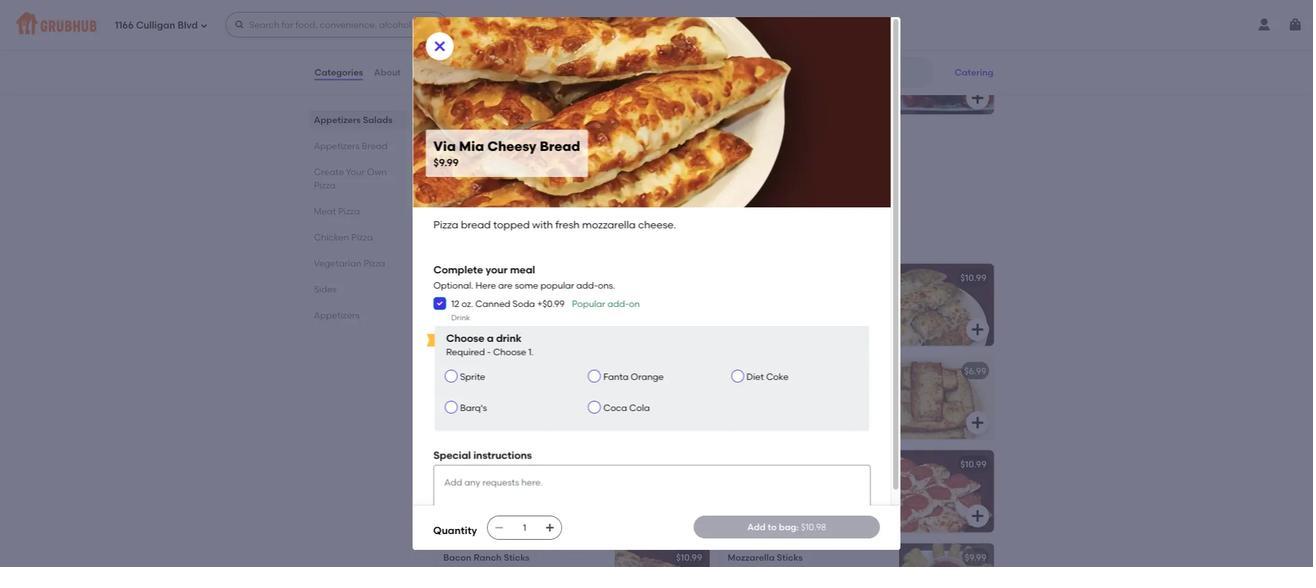 Task type: vqa. For each thing, say whether or not it's contained in the screenshot.
For campuses & hotels LINK
no



Task type: describe. For each thing, give the bounding box(es) containing it.
coca
[[603, 403, 627, 414]]

own
[[367, 166, 387, 177]]

olives, inside lettuce, cherry tomatoes, onion, olives, cucumber, artichoke hearts, carrots, pepperoncini and feta .
[[443, 165, 469, 176]]

, for cucumber,
[[842, 59, 844, 70]]

coca cola
[[603, 403, 650, 414]]

greek for bread
[[478, 459, 504, 470]]

pizza bread topped with fresh mozzarella
[[443, 291, 570, 314]]

svg image for pizza bread, topped with mozarella
[[686, 416, 701, 431]]

hearts, inside , artichoke hearts, olives, cucumber, pepperoncini and carrots.
[[770, 72, 800, 83]]

garlic
[[728, 366, 754, 377]]

mozzarella
[[728, 552, 775, 563]]

create your own pizza tab
[[314, 165, 403, 192]]

appetizers for salads
[[314, 114, 361, 125]]

cucumber, inside , artichoke hearts, olives, cucumber, pepperoncini and carrots.
[[831, 72, 877, 83]]

via mia greek salad
[[443, 134, 532, 145]]

1/2
[[728, 384, 740, 395]]

complete
[[433, 263, 483, 276]]

your
[[485, 263, 507, 276]]

svg image for lettuce, ham, cucumber, tomatoes,
[[686, 91, 701, 106]]

drink
[[496, 332, 521, 345]]

. inside lettuce, cherry tomatoes, onion, olives, cucumber, artichoke hearts, carrots, pepperoncini and feta .
[[474, 191, 476, 202]]

via mia cheesy bread $9.99
[[433, 138, 580, 168]]

diet coke
[[746, 372, 788, 382]]

chicken
[[314, 232, 349, 242]]

here
[[475, 280, 496, 291]]

$10.99 for 'pepperoni sticks' image
[[960, 459, 987, 470]]

popular add-on
[[572, 298, 640, 309]]

sides
[[314, 284, 337, 294]]

carrots,
[[443, 178, 476, 189]]

olives, inside , olives, pepperoncini and carrots.
[[479, 72, 505, 83]]

orange
[[630, 372, 664, 382]]

instructions
[[473, 449, 532, 462]]

meat
[[314, 206, 336, 216]]

soda
[[512, 298, 535, 309]]

pizza inside the create your own pizza
[[314, 180, 336, 190]]

with for and
[[531, 384, 549, 395]]

via mia pesto bread image
[[899, 264, 994, 346]]

and inside , olives, pepperoncini and carrots.
[[566, 72, 584, 83]]

$6.99
[[964, 366, 987, 377]]

lettuce, inside lettuce, cherry tomatoes, onion, olives, cucumber, artichoke hearts, carrots, pepperoncini and feta .
[[443, 152, 478, 163]]

1 vertical spatial .
[[523, 303, 525, 314]]

sliced
[[496, 397, 521, 407]]

ranch
[[474, 552, 502, 563]]

lettuce, for lettuce, tomatoes,
[[728, 59, 763, 70]]

vegetarian pizza tab
[[314, 256, 403, 270]]

pizza up vegetarian pizza tab
[[351, 232, 373, 242]]

popular
[[572, 298, 605, 309]]

tomatoes, inside lettuce, cherry tomatoes, onion, olives, cucumber, artichoke hearts, carrots, pepperoncini and feta .
[[510, 152, 554, 163]]

about
[[374, 67, 401, 78]]

topped for pizza bread, topped with mozarella cheese and sliced jalapeno peppers.
[[498, 384, 529, 395]]

chicken pizza
[[314, 232, 373, 242]]

bread for pizza bread dusted with via mia feta and via mia seasoning.
[[467, 477, 493, 488]]

via mia garden salad image
[[899, 32, 994, 115]]

pepperoni.
[[829, 490, 875, 501]]

choose a drink required - choose 1.
[[446, 332, 533, 357]]

artichoke inside , artichoke hearts, olives, cucumber, pepperoncini and carrots.
[[728, 72, 768, 83]]

dusted
[[495, 477, 525, 488]]

pizza bread topped with fresh mozzarella cheese.
[[433, 219, 676, 231]]

topped inside 1/2 loaf french bread. special garlic sauce and via mia spices, topped with mozzarella
[[840, 397, 872, 407]]

+
[[537, 298, 542, 309]]

appetizers inside appetizers tab
[[314, 310, 360, 320]]

lettuce, ham, cucumber, tomatoes, cheese
[[443, 59, 597, 83]]

seasoning.
[[529, 490, 575, 501]]

feta inside lettuce, cherry tomatoes, onion, olives, cucumber, artichoke hearts, carrots, pepperoncini and feta .
[[557, 178, 575, 189]]

$10.98
[[801, 522, 826, 533]]

tomatoes, inside 'lettuce, ham, cucumber, tomatoes, cheese'
[[553, 59, 597, 70]]

garlic bread image
[[899, 357, 994, 440]]

blvd
[[178, 20, 198, 31]]

1166
[[115, 20, 134, 31]]

topped for pizza bread topped with fresh mozzarella
[[495, 291, 527, 301]]

artichoke inside lettuce, cherry tomatoes, onion, olives, cucumber, artichoke hearts, carrots, pepperoncini and feta .
[[520, 165, 561, 176]]

1.
[[528, 347, 533, 357]]

$0.99
[[542, 298, 564, 309]]

topped for pizza bread topped with fresh mozzarella cheese.
[[493, 219, 529, 231]]

some
[[514, 280, 538, 291]]

cucumber, inside lettuce, cherry tomatoes, onion, olives, cucumber, artichoke hearts, carrots, pepperoncini and feta .
[[472, 165, 518, 176]]

pizza right meat
[[338, 206, 360, 216]]

salad for cucumber,
[[501, 41, 527, 52]]

feta inside pizza bread dusted with via mia feta and via mia seasoning.
[[581, 477, 599, 488]]

culligan
[[136, 20, 175, 31]]

pepperoni sticks
[[728, 459, 801, 470]]

categories
[[314, 67, 363, 78]]

12 oz. canned soda + $0.99
[[451, 298, 564, 309]]

jalapeno
[[443, 366, 485, 377]]

pepperoncini inside , artichoke hearts, olives, cucumber, pepperoncini and carrots.
[[728, 85, 785, 95]]

pizza down chicken pizza tab at the left top of page
[[364, 258, 385, 268]]

sticks for pepperoni sticks
[[775, 459, 801, 470]]

catering button
[[949, 58, 999, 86]]

12
[[451, 298, 459, 309]]

reviews button
[[411, 50, 448, 95]]

and inside the pizza bread, topped with mozarella cheese and sliced jalapeno peppers.
[[476, 397, 493, 407]]

lettuce, cherry tomatoes, onion, olives, cucumber, artichoke hearts, carrots, pepperoncini and feta .
[[443, 152, 592, 202]]

via mia greek salad image
[[615, 126, 710, 208]]

pizza bread dusted with via mia feta and via mia seasoning.
[[443, 477, 599, 501]]

required
[[446, 347, 485, 357]]

via for via mia garden salad
[[728, 41, 742, 52]]

carrots. inside , artichoke hearts, olives, cucumber, pepperoncini and carrots.
[[806, 85, 839, 95]]

jalapeno sticks
[[443, 366, 513, 377]]

lettuce, tomatoes, cheese
[[728, 59, 842, 70]]

pizza inside the pizza bread, topped with mozarella cheese and sliced jalapeno peppers.
[[443, 384, 465, 395]]

and inside , artichoke hearts, olives, cucumber, pepperoncini and carrots.
[[787, 85, 804, 95]]

and inside lettuce, cherry tomatoes, onion, olives, cucumber, artichoke hearts, carrots, pepperoncini and feta .
[[538, 178, 555, 189]]

your
[[346, 166, 365, 177]]

bread.
[[793, 384, 821, 395]]

with inside 1/2 loaf french bread. special garlic sauce and via mia spices, topped with mozzarella
[[728, 410, 746, 420]]

canned
[[475, 298, 510, 309]]

ons.
[[597, 280, 615, 291]]

spices,
[[809, 397, 838, 407]]

mia inside 1/2 loaf french bread. special garlic sauce and via mia spices, topped with mozzarella
[[791, 397, 807, 407]]

vegetarian
[[314, 258, 361, 268]]

via mia chef salad image
[[615, 32, 710, 115]]

mozzarella sticks image
[[899, 544, 994, 567]]

cheese.
[[638, 219, 676, 231]]

with inside pizza bread topped with fresh mozzarella
[[529, 291, 547, 301]]

bacon
[[443, 552, 471, 563]]

jalapeno sticks image
[[615, 357, 710, 440]]

mia for via mia cheesy bread
[[460, 273, 476, 283]]

coke
[[766, 372, 788, 382]]

with for feta
[[527, 477, 545, 488]]

, for carrots.
[[474, 72, 477, 83]]

$10.99 for 'via mia pesto bread' image
[[960, 273, 987, 283]]

search icon image
[[793, 65, 808, 80]]

Search Via Mia Pizza search field
[[812, 67, 909, 79]]

svg image for and pepperoni.
[[970, 509, 985, 524]]

oz.
[[461, 298, 473, 309]]

create
[[314, 166, 344, 177]]

sprite
[[460, 372, 485, 382]]

bread for via mia greek bread
[[507, 459, 533, 470]]

complete your meal optional. here are some popular add-ons.
[[433, 263, 615, 291]]

1166 culligan blvd
[[115, 20, 198, 31]]

pizza down the 'carrots,'
[[433, 219, 458, 231]]

mia for via mia garden salad
[[744, 41, 760, 52]]

pepperoni sticks image
[[899, 451, 994, 533]]

on
[[629, 298, 640, 309]]

pepperoncini inside , olives, pepperoncini and carrots.
[[507, 72, 564, 83]]

svg image for lettuce, cherry tomatoes, onion, olives, cucumber, artichoke hearts, carrots, pepperoncini and feta
[[686, 184, 701, 199]]

$9.99 inside via mia cheesy bread $9.99
[[433, 156, 458, 168]]

garlic
[[857, 384, 882, 395]]

via mia cheesy bread
[[443, 273, 539, 283]]

add- inside complete your meal optional. here are some popular add-ons.
[[576, 280, 597, 291]]

salads
[[363, 114, 393, 125]]

carrots. inside , olives, pepperoncini and carrots.
[[443, 85, 476, 95]]



Task type: locate. For each thing, give the bounding box(es) containing it.
0 horizontal spatial .
[[474, 191, 476, 202]]

a
[[487, 332, 493, 345]]

fresh up popular at left
[[555, 219, 579, 231]]

cheese inside the pizza bread, topped with mozarella cheese and sliced jalapeno peppers.
[[443, 397, 474, 407]]

topped inside the pizza bread, topped with mozarella cheese and sliced jalapeno peppers.
[[498, 384, 529, 395]]

0 vertical spatial feta
[[557, 178, 575, 189]]

mia for via mia greek bread
[[460, 459, 476, 470]]

cola
[[629, 403, 650, 414]]

1 vertical spatial appetizers
[[314, 140, 360, 151]]

svg image for pizza bread topped with fresh mozzarella
[[686, 322, 701, 338]]

mozzarella for pizza bread topped with fresh mozzarella cheese.
[[582, 219, 635, 231]]

mozzarella left "cheese."
[[582, 219, 635, 231]]

$10.99 button
[[720, 264, 994, 346]]

cheesy left onion,
[[487, 138, 536, 154]]

2 appetizers from the top
[[314, 140, 360, 151]]

0 vertical spatial artichoke
[[728, 72, 768, 83]]

mia for via mia cheesy bread $9.99
[[459, 138, 484, 154]]

svg image
[[235, 20, 245, 30], [200, 22, 208, 30], [432, 39, 447, 54], [686, 509, 701, 524], [494, 523, 504, 533], [545, 523, 555, 533]]

meal
[[510, 263, 535, 276]]

2 carrots. from the left
[[806, 85, 839, 95]]

appetizers tab
[[314, 308, 403, 322]]

greek for cherry
[[478, 134, 504, 145]]

bag:
[[779, 522, 799, 533]]

onion,
[[556, 152, 582, 163]]

0 vertical spatial mozzarella
[[582, 219, 635, 231]]

2 greek from the top
[[478, 459, 504, 470]]

2 vertical spatial appetizers
[[314, 310, 360, 320]]

olives, down the lettuce, tomatoes, cheese
[[802, 72, 829, 83]]

cheese .
[[492, 303, 525, 314]]

vegetarian pizza
[[314, 258, 385, 268]]

0 vertical spatial cucumber,
[[505, 59, 551, 70]]

sticks right ranch
[[504, 552, 530, 563]]

appetizers up create
[[314, 140, 360, 151]]

1 horizontal spatial olives,
[[479, 72, 505, 83]]

cheesy
[[487, 138, 536, 154], [478, 273, 510, 283]]

pepperoncini down via mia chef salad
[[507, 72, 564, 83]]

cheesy for via mia cheesy bread
[[478, 273, 510, 283]]

0 horizontal spatial artichoke
[[520, 165, 561, 176]]

special inside 1/2 loaf french bread. special garlic sauce and via mia spices, topped with mozzarella
[[823, 384, 855, 395]]

1 vertical spatial add-
[[607, 298, 629, 309]]

bacon ranch sticks
[[443, 552, 530, 563]]

0 vertical spatial appetizers
[[314, 114, 361, 125]]

fanta
[[603, 372, 628, 382]]

mozzarella for pizza bread topped with fresh mozzarella
[[443, 303, 490, 314]]

1 horizontal spatial hearts,
[[770, 72, 800, 83]]

1 horizontal spatial .
[[523, 303, 525, 314]]

$9.99 for via mia greek salad image
[[680, 134, 702, 145]]

cheese inside 'lettuce, ham, cucumber, tomatoes, cheese'
[[443, 72, 474, 83]]

special instructions
[[433, 449, 532, 462]]

mozarella
[[552, 384, 594, 395]]

1 vertical spatial ,
[[474, 72, 477, 83]]

svg image inside main navigation navigation
[[1288, 17, 1303, 32]]

olives, down "ham,"
[[479, 72, 505, 83]]

mozzarella down "optional."
[[443, 303, 490, 314]]

bread
[[461, 219, 491, 231], [467, 291, 493, 301], [467, 477, 493, 488]]

0 vertical spatial .
[[474, 191, 476, 202]]

bread down via mia greek bread
[[467, 477, 493, 488]]

appetizers salads tab
[[314, 113, 403, 126]]

1 vertical spatial special
[[433, 449, 471, 462]]

Special instructions text field
[[433, 465, 870, 513]]

cheesy inside via mia cheesy bread $9.99
[[487, 138, 536, 154]]

appetizers inside tab
[[314, 114, 361, 125]]

$9.99 for mozzarella sticks image
[[965, 552, 987, 563]]

1 appetizers from the top
[[314, 114, 361, 125]]

cheese
[[811, 59, 842, 70], [443, 72, 474, 83], [492, 303, 523, 314], [443, 397, 474, 407]]

mozzarella inside 1/2 loaf french bread. special garlic sauce and via mia spices, topped with mozzarella
[[748, 410, 794, 420]]

olives, up the 'carrots,'
[[443, 165, 469, 176]]

diet
[[746, 372, 764, 382]]

bread down the 'carrots,'
[[461, 219, 491, 231]]

pizza bread, topped with mozarella cheese and sliced jalapeno peppers.
[[443, 384, 601, 407]]

special up spices,
[[823, 384, 855, 395]]

main navigation navigation
[[0, 0, 1313, 50]]

1 vertical spatial artichoke
[[520, 165, 561, 176]]

bread for pizza bread topped with fresh mozzarella
[[467, 291, 493, 301]]

bread inside pizza bread dusted with via mia feta and via mia seasoning.
[[467, 477, 493, 488]]

mia inside via mia cheesy bread $9.99
[[459, 138, 484, 154]]

3 appetizers from the top
[[314, 310, 360, 320]]

pizza inside pizza bread topped with fresh mozzarella
[[443, 291, 465, 301]]

salad up cherry
[[507, 134, 532, 145]]

topped up cheese .
[[495, 291, 527, 301]]

appetizers bread tab
[[314, 139, 403, 152]]

add- down ons.
[[607, 298, 629, 309]]

1 vertical spatial choose
[[493, 347, 526, 357]]

1 greek from the top
[[478, 134, 504, 145]]

1 horizontal spatial choose
[[493, 347, 526, 357]]

pepperoncini inside lettuce, cherry tomatoes, onion, olives, cucumber, artichoke hearts, carrots, pepperoncini and feta .
[[478, 178, 536, 189]]

0 horizontal spatial ,
[[474, 72, 477, 83]]

svg image for 1/2 loaf french bread. special garlic sauce and via mia spices, topped with mozzarella
[[970, 416, 985, 431]]

. down the 'carrots,'
[[474, 191, 476, 202]]

bread inside pizza bread topped with fresh mozzarella
[[467, 291, 493, 301]]

0 vertical spatial greek
[[478, 134, 504, 145]]

pepperoncini down cherry
[[478, 178, 536, 189]]

bread for pizza bread topped with fresh mozzarella cheese.
[[461, 219, 491, 231]]

salad up 'lettuce, ham, cucumber, tomatoes, cheese'
[[501, 41, 527, 52]]

1 horizontal spatial artichoke
[[728, 72, 768, 83]]

$10.99
[[960, 273, 987, 283], [676, 459, 702, 470], [960, 459, 987, 470], [676, 552, 702, 563]]

via inside via mia cheesy bread $9.99
[[433, 138, 456, 154]]

2 horizontal spatial mozzarella
[[748, 410, 794, 420]]

bread down via mia cheesy bread
[[467, 291, 493, 301]]

add- up popular
[[576, 280, 597, 291]]

appetizers inside appetizers bread tab
[[314, 140, 360, 151]]

hearts, down the lettuce, tomatoes, cheese
[[770, 72, 800, 83]]

fresh inside pizza bread topped with fresh mozzarella
[[549, 291, 570, 301]]

topped up meal
[[493, 219, 529, 231]]

lettuce, down via mia chef salad
[[443, 59, 478, 70]]

topped down garlic
[[840, 397, 872, 407]]

mia for via mia greek salad
[[460, 134, 476, 145]]

hearts, inside lettuce, cherry tomatoes, onion, olives, cucumber, artichoke hearts, carrots, pepperoncini and feta .
[[563, 165, 592, 176]]

fresh for pizza bread topped with fresh mozzarella cheese.
[[555, 219, 579, 231]]

1 vertical spatial cucumber,
[[831, 72, 877, 83]]

$10.99 inside 'button'
[[960, 273, 987, 283]]

topped inside pizza bread topped with fresh mozzarella
[[495, 291, 527, 301]]

bread for via mia cheesy bread
[[513, 273, 539, 283]]

chef
[[478, 41, 499, 52]]

lettuce,
[[443, 59, 478, 70], [728, 59, 763, 70], [443, 152, 478, 163]]

via
[[443, 41, 458, 52], [728, 41, 742, 52], [443, 134, 458, 145], [433, 138, 456, 154], [443, 273, 458, 283], [775, 397, 789, 407], [443, 459, 458, 470], [547, 477, 561, 488], [496, 490, 509, 501]]

mozzarella
[[582, 219, 635, 231], [443, 303, 490, 314], [748, 410, 794, 420]]

0 vertical spatial choose
[[446, 332, 484, 345]]

1 horizontal spatial special
[[823, 384, 855, 395]]

bread,
[[467, 384, 495, 395]]

choose
[[446, 332, 484, 345], [493, 347, 526, 357]]

chicken pizza tab
[[314, 230, 403, 244]]

. left +
[[523, 303, 525, 314]]

2 horizontal spatial olives,
[[802, 72, 829, 83]]

2 vertical spatial mozzarella
[[748, 410, 794, 420]]

1 vertical spatial greek
[[478, 459, 504, 470]]

$8.99
[[964, 41, 987, 52]]

cheesy for via mia cheesy bread $9.99
[[487, 138, 536, 154]]

1 vertical spatial pepperoncini
[[728, 85, 785, 95]]

0 horizontal spatial hearts,
[[563, 165, 592, 176]]

with for cheese.
[[532, 219, 553, 231]]

1 horizontal spatial mozzarella
[[582, 219, 635, 231]]

pizza down create
[[314, 180, 336, 190]]

and inside pizza bread dusted with via mia feta and via mia seasoning.
[[476, 490, 493, 501]]

0 horizontal spatial choose
[[446, 332, 484, 345]]

pizza down jalapeno
[[443, 384, 465, 395]]

ham,
[[481, 59, 503, 70]]

svg image for lettuce, tomatoes,
[[970, 91, 985, 106]]

via mia cheesy bread image
[[615, 264, 710, 346]]

1 vertical spatial feta
[[581, 477, 599, 488]]

bread inside tab
[[362, 140, 388, 151]]

categories button
[[314, 50, 364, 95]]

greek up cherry
[[478, 134, 504, 145]]

1 vertical spatial fresh
[[549, 291, 570, 301]]

-
[[487, 347, 491, 357]]

carrots. down reviews
[[443, 85, 476, 95]]

catering
[[955, 67, 994, 78]]

via for via mia cheesy bread $9.99
[[433, 138, 456, 154]]

quantity
[[433, 524, 477, 537]]

lettuce, down via mia garden salad in the right top of the page
[[728, 59, 763, 70]]

topped up "sliced"
[[498, 384, 529, 395]]

, down via mia chef salad
[[474, 72, 477, 83]]

feta
[[557, 178, 575, 189], [581, 477, 599, 488]]

1 horizontal spatial add-
[[607, 298, 629, 309]]

via for via mia cheesy bread
[[443, 273, 458, 283]]

sticks for mozzarella sticks
[[777, 552, 803, 563]]

via mia chicken salad image
[[899, 0, 994, 22]]

0 vertical spatial ,
[[842, 59, 844, 70]]

2 vertical spatial cucumber,
[[472, 165, 518, 176]]

appetizers down sides
[[314, 310, 360, 320]]

hearts,
[[770, 72, 800, 83], [563, 165, 592, 176]]

mozzarella inside pizza bread topped with fresh mozzarella
[[443, 303, 490, 314]]

greek up dusted
[[478, 459, 504, 470]]

via mia greek bread image
[[615, 451, 710, 533]]

barq's
[[460, 403, 487, 414]]

2 vertical spatial bread
[[467, 477, 493, 488]]

, right search icon
[[842, 59, 844, 70]]

via for via mia greek salad
[[443, 134, 458, 145]]

1 vertical spatial cheesy
[[478, 273, 510, 283]]

0 horizontal spatial carrots.
[[443, 85, 476, 95]]

choose down drink
[[493, 347, 526, 357]]

drink
[[451, 313, 470, 323]]

, olives, pepperoncini and carrots.
[[443, 72, 584, 95]]

1 horizontal spatial feta
[[581, 477, 599, 488]]

garden
[[762, 41, 796, 52]]

, inside , artichoke hearts, olives, cucumber, pepperoncini and carrots.
[[842, 59, 844, 70]]

appetizers for bread
[[314, 140, 360, 151]]

1 vertical spatial hearts,
[[563, 165, 592, 176]]

cucumber, down cherry
[[472, 165, 518, 176]]

bacon ranch sticks image
[[615, 544, 710, 567]]

2 vertical spatial pepperoncini
[[478, 178, 536, 189]]

artichoke down onion,
[[520, 165, 561, 176]]

chicken caesar salad image
[[615, 0, 710, 22]]

via mia chef salad
[[443, 41, 527, 52]]

,
[[842, 59, 844, 70], [474, 72, 477, 83]]

bread inside via mia cheesy bread $9.99
[[539, 138, 580, 154]]

artichoke down the lettuce, tomatoes, cheese
[[728, 72, 768, 83]]

lettuce, inside 'lettuce, ham, cucumber, tomatoes, cheese'
[[443, 59, 478, 70]]

lettuce, for lettuce, ham, cucumber, tomatoes,
[[443, 59, 478, 70]]

cucumber, up , olives, pepperoncini and carrots.
[[505, 59, 551, 70]]

lettuce, up the 'carrots,'
[[443, 152, 478, 163]]

0 horizontal spatial special
[[433, 449, 471, 462]]

pizza inside pizza bread dusted with via mia feta and via mia seasoning.
[[443, 477, 465, 488]]

reviews
[[412, 67, 447, 78]]

and inside 1/2 loaf french bread. special garlic sauce and via mia spices, topped with mozzarella
[[756, 397, 773, 407]]

sticks down bag:
[[777, 552, 803, 563]]

fresh right +
[[549, 291, 570, 301]]

0 vertical spatial pepperoncini
[[507, 72, 564, 83]]

svg image
[[1288, 17, 1303, 32], [686, 91, 701, 106], [970, 91, 985, 106], [686, 184, 701, 199], [436, 300, 443, 307], [686, 322, 701, 338], [970, 322, 985, 338], [686, 416, 701, 431], [970, 416, 985, 431], [970, 509, 985, 524]]

0 vertical spatial add-
[[576, 280, 597, 291]]

pizza up drink
[[443, 291, 465, 301]]

1 horizontal spatial ,
[[842, 59, 844, 70]]

mozzarella down french
[[748, 410, 794, 420]]

.
[[474, 191, 476, 202], [523, 303, 525, 314]]

1/2 loaf french bread. special garlic sauce and via mia spices, topped with mozzarella
[[728, 384, 882, 420]]

cucumber, right search icon
[[831, 72, 877, 83]]

0 horizontal spatial mozzarella
[[443, 303, 490, 314]]

optional.
[[433, 280, 473, 291]]

special left instructions
[[433, 449, 471, 462]]

greek
[[478, 134, 504, 145], [478, 459, 504, 470]]

create your own pizza
[[314, 166, 387, 190]]

pepperoncini down the lettuce, tomatoes, cheese
[[728, 85, 785, 95]]

sides tab
[[314, 282, 403, 296]]

via mia garden salad
[[728, 41, 823, 52]]

are
[[498, 280, 512, 291]]

$9.99 for via mia chef salad image
[[680, 41, 702, 52]]

carrots.
[[443, 85, 476, 95], [806, 85, 839, 95]]

sticks right pepperoni
[[775, 459, 801, 470]]

pepperoni
[[728, 459, 773, 470]]

via mia greek bread
[[443, 459, 533, 470]]

and pepperoni.
[[807, 490, 875, 501]]

olives, inside , artichoke hearts, olives, cucumber, pepperoncini and carrots.
[[802, 72, 829, 83]]

with inside pizza bread dusted with via mia feta and via mia seasoning.
[[527, 477, 545, 488]]

via for via mia chef salad
[[443, 41, 458, 52]]

sticks for jalapeno sticks
[[487, 366, 513, 377]]

1 vertical spatial bread
[[467, 291, 493, 301]]

, inside , olives, pepperoncini and carrots.
[[474, 72, 477, 83]]

olives,
[[479, 72, 505, 83], [802, 72, 829, 83], [443, 165, 469, 176]]

via inside 1/2 loaf french bread. special garlic sauce and via mia spices, topped with mozzarella
[[775, 397, 789, 407]]

0 horizontal spatial feta
[[557, 178, 575, 189]]

pizza down via mia greek bread
[[443, 477, 465, 488]]

salad for cheese
[[798, 41, 823, 52]]

appetizers bread
[[314, 140, 388, 151]]

$10.99 for via mia greek bread 'image'
[[676, 459, 702, 470]]

0 vertical spatial hearts,
[[770, 72, 800, 83]]

bread for via mia cheesy bread $9.99
[[539, 138, 580, 154]]

0 vertical spatial fresh
[[555, 219, 579, 231]]

sticks down -
[[487, 366, 513, 377]]

0 vertical spatial bread
[[461, 219, 491, 231]]

bread
[[539, 138, 580, 154], [362, 140, 388, 151], [513, 273, 539, 283], [756, 366, 783, 377], [507, 459, 533, 470]]

loaf
[[742, 384, 759, 395]]

salad
[[501, 41, 527, 52], [798, 41, 823, 52], [507, 134, 532, 145]]

appetizers up appetizers bread
[[314, 114, 361, 125]]

cherry
[[481, 152, 508, 163]]

1 vertical spatial mozzarella
[[443, 303, 490, 314]]

french
[[761, 384, 791, 395]]

0 horizontal spatial add-
[[576, 280, 597, 291]]

0 vertical spatial cheesy
[[487, 138, 536, 154]]

with
[[532, 219, 553, 231], [529, 291, 547, 301], [531, 384, 549, 395], [728, 410, 746, 420], [527, 477, 545, 488]]

hearts, down onion,
[[563, 165, 592, 176]]

choose up the required
[[446, 332, 484, 345]]

sticks
[[487, 366, 513, 377], [775, 459, 801, 470], [504, 552, 530, 563], [777, 552, 803, 563]]

tomatoes,
[[553, 59, 597, 70], [765, 59, 809, 70], [510, 152, 554, 163]]

popular
[[540, 280, 574, 291]]

add
[[747, 522, 766, 533]]

via for via mia greek bread
[[443, 459, 458, 470]]

, artichoke hearts, olives, cucumber, pepperoncini and carrots.
[[728, 59, 877, 95]]

with inside the pizza bread, topped with mozarella cheese and sliced jalapeno peppers.
[[531, 384, 549, 395]]

meat pizza tab
[[314, 204, 403, 218]]

add to bag: $10.98
[[747, 522, 826, 533]]

0 horizontal spatial olives,
[[443, 165, 469, 176]]

0 vertical spatial special
[[823, 384, 855, 395]]

1 horizontal spatial carrots.
[[806, 85, 839, 95]]

carrots. down search icon
[[806, 85, 839, 95]]

1 carrots. from the left
[[443, 85, 476, 95]]

mia for via mia chef salad
[[460, 41, 476, 52]]

salad up search icon
[[798, 41, 823, 52]]

fresh for pizza bread topped with fresh mozzarella
[[549, 291, 570, 301]]

$10.99 for bacon ranch sticks image
[[676, 552, 702, 563]]

sauce
[[728, 397, 754, 407]]

cucumber, inside 'lettuce, ham, cucumber, tomatoes, cheese'
[[505, 59, 551, 70]]

Input item quantity number field
[[511, 517, 539, 539]]

cheesy up canned
[[478, 273, 510, 283]]

about button
[[373, 50, 401, 95]]



